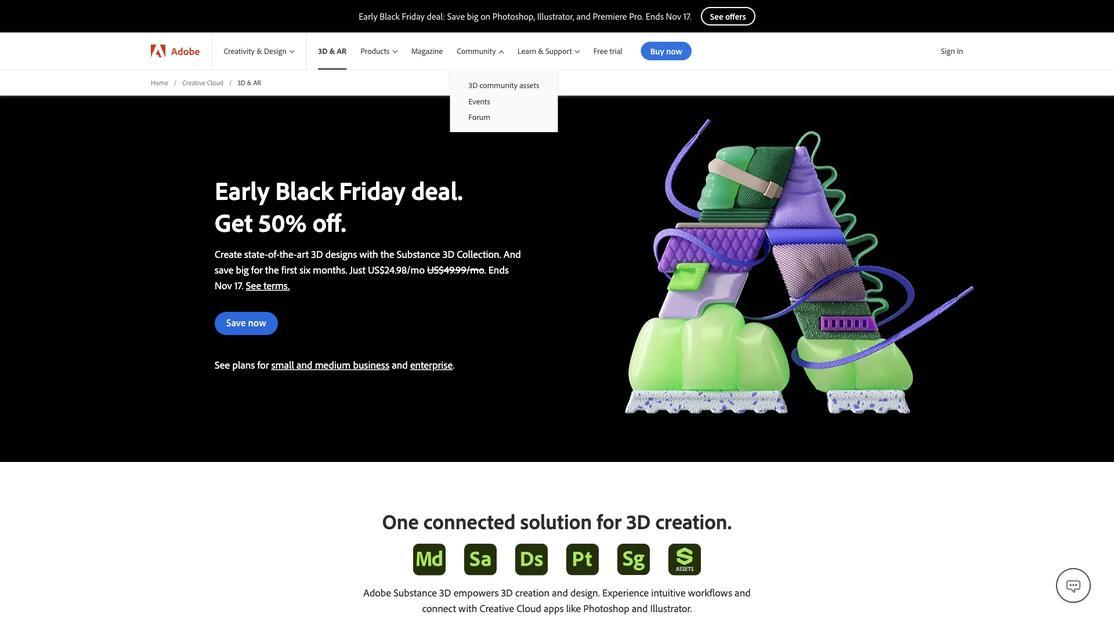 Task type: locate. For each thing, give the bounding box(es) containing it.
0 horizontal spatial save
[[226, 317, 246, 329]]

& left products
[[329, 46, 335, 56]]

3d up stager image
[[626, 508, 651, 535]]

adobe for adobe
[[171, 44, 200, 57]]

and up apps
[[552, 586, 568, 599]]

see for see plans for small and medium business and enterprise .
[[215, 358, 230, 372]]

the down of-
[[265, 263, 279, 276]]

substance up us$ 24 . 98 /mo us$ 49 . 99 /mo
[[397, 248, 440, 261]]

with up just at top
[[359, 248, 378, 261]]

0 horizontal spatial black
[[275, 174, 333, 206]]

1 horizontal spatial big
[[467, 10, 478, 22]]

creative down empowers
[[480, 602, 514, 615]]

3d up 49
[[443, 248, 454, 261]]

creative cloud
[[182, 78, 223, 87]]

see
[[246, 279, 261, 292], [215, 358, 230, 372]]

0 vertical spatial adobe
[[171, 44, 200, 57]]

substance
[[397, 248, 440, 261], [394, 586, 437, 599]]

and left premiere
[[576, 10, 591, 22]]

0 vertical spatial 3d & ar
[[318, 46, 347, 56]]

17. inside ​. ends nov 17.
[[234, 279, 243, 292]]

early inside early black friday deal. get 50% off.
[[215, 174, 269, 206]]

save right deal:
[[447, 10, 465, 22]]

1 vertical spatial 3d & ar
[[237, 78, 261, 87]]

save now link
[[215, 312, 278, 335]]

substance inside "adobe substance 3d empowers 3d creation and design. experience intuitive workflows and connect with creative cloud apps like photoshop and illustrator."
[[394, 586, 437, 599]]

0 vertical spatial early
[[359, 10, 378, 22]]

0 vertical spatial ar
[[337, 46, 347, 56]]

support
[[546, 46, 572, 56]]

adobe inside "adobe substance 3d empowers 3d creation and design. experience intuitive workflows and connect with creative cloud apps like photoshop and illustrator."
[[363, 586, 391, 599]]

2 vertical spatial for
[[597, 508, 622, 535]]

1 horizontal spatial 3d & ar
[[318, 46, 347, 56]]

1 vertical spatial the
[[265, 263, 279, 276]]

1 vertical spatial cloud
[[517, 602, 541, 615]]

black for get
[[275, 174, 333, 206]]

1 vertical spatial big
[[236, 263, 249, 276]]

.
[[395, 263, 396, 276], [454, 263, 456, 276], [453, 358, 454, 372]]

see for see terms.
[[246, 279, 261, 292]]

0 vertical spatial ends
[[646, 10, 664, 22]]

months.
[[313, 263, 347, 276]]

3d & ar inside 3d & ar link
[[318, 46, 347, 56]]

& left design
[[257, 46, 262, 56]]

1 vertical spatial with
[[458, 602, 477, 615]]

1 vertical spatial adobe
[[363, 586, 391, 599]]

​.
[[484, 263, 486, 276]]

0 horizontal spatial early
[[215, 174, 269, 206]]

ends
[[646, 10, 664, 22], [488, 263, 509, 276]]

one
[[382, 508, 419, 535]]

for up stager image
[[597, 508, 622, 535]]

and
[[504, 248, 521, 261]]

1 horizontal spatial black
[[380, 10, 400, 22]]

sign in button
[[939, 41, 966, 61]]

0 horizontal spatial ends
[[488, 263, 509, 276]]

3d up events
[[468, 80, 478, 90]]

1 horizontal spatial early
[[359, 10, 378, 22]]

intuitive
[[651, 586, 686, 599]]

1 vertical spatial substance
[[394, 586, 437, 599]]

learn & support
[[518, 46, 572, 56]]

17. right pro.
[[683, 10, 692, 22]]

black inside early black friday deal. get 50% off.
[[275, 174, 333, 206]]

create state-of-the-art 3d designs with the substance 3d collection. and save big for the first six months. just
[[215, 248, 521, 276]]

photoshop
[[583, 602, 629, 615]]

0 horizontal spatial adobe
[[171, 44, 200, 57]]

creative right home
[[182, 78, 205, 87]]

substance 3d assets image
[[668, 544, 701, 576]]

nov right pro.
[[666, 10, 681, 22]]

1 horizontal spatial creative
[[480, 602, 514, 615]]

save now
[[226, 317, 266, 329]]

the up the 24
[[381, 248, 394, 261]]

big right the save
[[236, 263, 249, 276]]

with down empowers
[[458, 602, 477, 615]]

assets
[[519, 80, 539, 90]]

ends right pro.
[[646, 10, 664, 22]]

1 vertical spatial nov
[[215, 279, 232, 292]]

0 horizontal spatial us$
[[368, 263, 385, 276]]

1 vertical spatial black
[[275, 174, 333, 206]]

1 vertical spatial creative
[[480, 602, 514, 615]]

learn
[[518, 46, 536, 56]]

1 horizontal spatial see
[[246, 279, 261, 292]]

group
[[450, 70, 558, 132]]

nov
[[666, 10, 681, 22], [215, 279, 232, 292]]

for down state-
[[251, 263, 263, 276]]

just
[[350, 263, 365, 276]]

0 vertical spatial save
[[447, 10, 465, 22]]

and right the small
[[296, 358, 312, 372]]

1 horizontal spatial ends
[[646, 10, 664, 22]]

sign in
[[941, 46, 963, 56]]

early for early black friday deal. get 50% off.
[[215, 174, 269, 206]]

0 vertical spatial with
[[359, 248, 378, 261]]

cloud down adobe link
[[207, 78, 223, 87]]

ends right ​.
[[488, 263, 509, 276]]

us$ left 99
[[427, 263, 444, 276]]

1 horizontal spatial adobe
[[363, 586, 391, 599]]

1 vertical spatial 17.
[[234, 279, 243, 292]]

0 vertical spatial for
[[251, 263, 263, 276]]

1 horizontal spatial save
[[447, 10, 465, 22]]

substance up the connect
[[394, 586, 437, 599]]

1 horizontal spatial the
[[381, 248, 394, 261]]

art
[[297, 248, 309, 261]]

adobe for adobe substance 3d empowers 3d creation and design. experience intuitive workflows and connect with creative cloud apps like photoshop and illustrator.
[[363, 586, 391, 599]]

& for "learn & support" dropdown button
[[538, 46, 544, 56]]

ar down creativity & design popup button on the left top of page
[[253, 78, 261, 87]]

cloud down creation
[[517, 602, 541, 615]]

50%
[[258, 206, 307, 238]]

big
[[467, 10, 478, 22], [236, 263, 249, 276]]

friday for deal.
[[339, 174, 405, 206]]

0 horizontal spatial ar
[[253, 78, 261, 87]]

painter image
[[566, 544, 599, 576]]

home link
[[151, 78, 168, 87]]

0 horizontal spatial see
[[215, 358, 230, 372]]

3d & ar down creativity & design at the top left
[[237, 78, 261, 87]]

ends inside ​. ends nov 17.
[[488, 263, 509, 276]]

big inside "create state-of-the-art 3d designs with the substance 3d collection. and save big for the first six months. just"
[[236, 263, 249, 276]]

solution
[[520, 508, 592, 535]]

& for creativity & design popup button on the left top of page
[[257, 46, 262, 56]]

1 vertical spatial save
[[226, 317, 246, 329]]

1 horizontal spatial cloud
[[517, 602, 541, 615]]

ar
[[337, 46, 347, 56], [253, 78, 261, 87]]

creation
[[515, 586, 550, 599]]

nov inside ​. ends nov 17.
[[215, 279, 232, 292]]

adobe link
[[139, 32, 211, 70]]

home
[[151, 78, 168, 87]]

first
[[281, 263, 297, 276]]

3d down creativity on the left
[[237, 78, 245, 87]]

1 vertical spatial ends
[[488, 263, 509, 276]]

0 vertical spatial creative
[[182, 78, 205, 87]]

state-
[[244, 248, 268, 261]]

0 horizontal spatial cloud
[[207, 78, 223, 87]]

24
[[385, 263, 395, 276]]

off.
[[313, 206, 346, 238]]

0 vertical spatial nov
[[666, 10, 681, 22]]

black
[[380, 10, 400, 22], [275, 174, 333, 206]]

save
[[447, 10, 465, 22], [226, 317, 246, 329]]

free trial
[[594, 46, 622, 56]]

99
[[456, 263, 466, 276]]

0 vertical spatial substance
[[397, 248, 440, 261]]

0 horizontal spatial big
[[236, 263, 249, 276]]

0 horizontal spatial /mo
[[407, 263, 425, 276]]

3d & ar left products
[[318, 46, 347, 56]]

connect
[[422, 602, 456, 615]]

1 horizontal spatial nov
[[666, 10, 681, 22]]

& inside dropdown button
[[538, 46, 544, 56]]

adobe
[[171, 44, 200, 57], [363, 586, 391, 599]]

17.
[[683, 10, 692, 22], [234, 279, 243, 292]]

big left "on"
[[467, 10, 478, 22]]

3d left creation
[[501, 586, 513, 599]]

early black friday deal. get 50% off.
[[215, 174, 463, 238]]

friday inside early black friday deal. get 50% off.
[[339, 174, 405, 206]]

substance inside "create state-of-the-art 3d designs with the substance 3d collection. and save big for the first six months. just"
[[397, 248, 440, 261]]

1 horizontal spatial with
[[458, 602, 477, 615]]

on
[[481, 10, 490, 22]]

nov down the save
[[215, 279, 232, 292]]

0 vertical spatial friday
[[402, 10, 425, 22]]

1 horizontal spatial us$
[[427, 263, 444, 276]]

0 vertical spatial see
[[246, 279, 261, 292]]

the
[[381, 248, 394, 261], [265, 263, 279, 276]]

0 horizontal spatial 3d & ar
[[237, 78, 261, 87]]

free
[[594, 46, 608, 56]]

0 vertical spatial 17.
[[683, 10, 692, 22]]

small
[[271, 358, 294, 372]]

deal.
[[411, 174, 463, 206]]

creativity
[[224, 46, 255, 56]]

creativity & design button
[[212, 32, 306, 70]]

friday
[[402, 10, 425, 22], [339, 174, 405, 206]]

sampler image
[[464, 544, 497, 576]]

cloud inside "adobe substance 3d empowers 3d creation and design. experience intuitive workflows and connect with creative cloud apps like photoshop and illustrator."
[[517, 602, 541, 615]]

0 horizontal spatial nov
[[215, 279, 232, 292]]

1 horizontal spatial ar
[[337, 46, 347, 56]]

illustrator.
[[650, 602, 692, 615]]

for right plans
[[257, 358, 269, 372]]

& inside popup button
[[257, 46, 262, 56]]

1 vertical spatial friday
[[339, 174, 405, 206]]

see left terms. on the top
[[246, 279, 261, 292]]

3d up the connect
[[439, 586, 451, 599]]

business
[[353, 358, 389, 372]]

0 horizontal spatial 17.
[[234, 279, 243, 292]]

for
[[251, 263, 263, 276], [257, 358, 269, 372], [597, 508, 622, 535]]

with inside "adobe substance 3d empowers 3d creation and design. experience intuitive workflows and connect with creative cloud apps like photoshop and illustrator."
[[458, 602, 477, 615]]

modeler image
[[413, 544, 446, 576]]

cloud
[[207, 78, 223, 87], [517, 602, 541, 615]]

0 vertical spatial black
[[380, 10, 400, 22]]

see left plans
[[215, 358, 230, 372]]

creative cloud link
[[182, 78, 223, 87]]

1 horizontal spatial /mo
[[466, 263, 484, 276]]

us$
[[368, 263, 385, 276], [427, 263, 444, 276]]

save left now
[[226, 317, 246, 329]]

1 vertical spatial see
[[215, 358, 230, 372]]

create
[[215, 248, 242, 261]]

community
[[480, 80, 518, 90]]

1 vertical spatial ar
[[253, 78, 261, 87]]

1 vertical spatial early
[[215, 174, 269, 206]]

/mo right the 24
[[407, 263, 425, 276]]

ar left products
[[337, 46, 347, 56]]

/mo down collection.
[[466, 263, 484, 276]]

us$ right just at top
[[368, 263, 385, 276]]

& right "learn"
[[538, 46, 544, 56]]

​. ends nov 17.
[[215, 263, 509, 292]]

0 horizontal spatial with
[[359, 248, 378, 261]]

1 /mo from the left
[[407, 263, 425, 276]]

creative
[[182, 78, 205, 87], [480, 602, 514, 615]]

1 vertical spatial for
[[257, 358, 269, 372]]

17. left see terms.
[[234, 279, 243, 292]]



Task type: describe. For each thing, give the bounding box(es) containing it.
black for save
[[380, 10, 400, 22]]

forum
[[468, 112, 490, 122]]

events link
[[450, 93, 558, 109]]

one connected solution for 3d creation.
[[382, 508, 732, 535]]

six
[[300, 263, 310, 276]]

us$24.98 per month per license element
[[368, 263, 425, 276]]

friday for deal:
[[402, 10, 425, 22]]

49
[[444, 263, 454, 276]]

experience
[[602, 586, 649, 599]]

empowers
[[454, 586, 499, 599]]

2 us$ from the left
[[427, 263, 444, 276]]

products button
[[354, 32, 404, 70]]

the-
[[280, 248, 297, 261]]

3d community assets
[[468, 80, 539, 90]]

3d community assets link
[[450, 77, 558, 93]]

& for 3d & ar link
[[329, 46, 335, 56]]

now
[[248, 317, 266, 329]]

0 horizontal spatial the
[[265, 263, 279, 276]]

0 vertical spatial the
[[381, 248, 394, 261]]

apps
[[544, 602, 564, 615]]

collection.
[[457, 248, 501, 261]]

of-
[[268, 248, 280, 261]]

connected
[[423, 508, 516, 535]]

illustrator,
[[537, 10, 574, 22]]

enterprise
[[410, 358, 453, 372]]

save
[[215, 263, 234, 276]]

workflows
[[688, 586, 732, 599]]

creation.
[[655, 508, 732, 535]]

3d inside group
[[468, 80, 478, 90]]

free trial link
[[587, 32, 629, 70]]

regularly at us$49.99 per month per license element
[[427, 263, 484, 276]]

pro.
[[629, 10, 643, 22]]

and right the business
[[392, 358, 408, 372]]

sign
[[941, 46, 955, 56]]

community
[[457, 46, 496, 56]]

3d right design
[[318, 46, 328, 56]]

98
[[396, 263, 407, 276]]

medium
[[315, 358, 351, 372]]

enterprise link
[[410, 358, 453, 372]]

plans
[[232, 358, 255, 372]]

0 vertical spatial big
[[467, 10, 478, 22]]

group containing 3d community assets
[[450, 70, 558, 132]]

us$ 24 . 98 /mo us$ 49 . 99 /mo
[[368, 263, 484, 276]]

in
[[957, 46, 963, 56]]

see terms.
[[246, 279, 290, 292]]

& down creativity & design at the top left
[[247, 78, 252, 87]]

2 /mo from the left
[[466, 263, 484, 276]]

early for early black friday deal: save big on photoshop, illustrator, and premiere pro. ends nov 17.
[[359, 10, 378, 22]]

photoshop,
[[493, 10, 535, 22]]

community button
[[450, 32, 511, 70]]

magazine link
[[404, 32, 450, 70]]

and down 'experience'
[[632, 602, 648, 615]]

see plans for small and medium business and enterprise .
[[215, 358, 454, 372]]

magazine
[[411, 46, 443, 56]]

adobe substance 3d empowers 3d creation and design. experience intuitive workflows and connect with creative cloud apps like photoshop and illustrator.
[[363, 586, 751, 615]]

learn & support button
[[511, 32, 587, 70]]

forum link
[[450, 109, 558, 125]]

deal:
[[427, 10, 445, 22]]

premiere
[[593, 10, 627, 22]]

with inside "create state-of-the-art 3d designs with the substance 3d collection. and save big for the first six months. just"
[[359, 248, 378, 261]]

creative inside "adobe substance 3d empowers 3d creation and design. experience intuitive workflows and connect with creative cloud apps like photoshop and illustrator."
[[480, 602, 514, 615]]

for inside "create state-of-the-art 3d designs with the substance 3d collection. and save big for the first six months. just"
[[251, 263, 263, 276]]

events
[[468, 96, 490, 106]]

0 vertical spatial cloud
[[207, 78, 223, 87]]

stager image
[[617, 544, 650, 576]]

see terms. link
[[246, 279, 290, 292]]

1 us$ from the left
[[368, 263, 385, 276]]

designer image
[[515, 544, 548, 576]]

0 horizontal spatial creative
[[182, 78, 205, 87]]

like
[[566, 602, 581, 615]]

terms.
[[264, 279, 290, 292]]

3d & ar link
[[306, 32, 354, 70]]

designs
[[325, 248, 357, 261]]

products
[[360, 46, 390, 56]]

trial
[[610, 46, 622, 56]]

1 horizontal spatial 17.
[[683, 10, 692, 22]]

design
[[264, 46, 287, 56]]

design.
[[570, 586, 600, 599]]

get
[[215, 206, 253, 238]]

early black friday deal: save big on photoshop, illustrator, and premiere pro. ends nov 17.
[[359, 10, 692, 22]]

3d right art on the top left
[[311, 248, 323, 261]]

creativity & design
[[224, 46, 287, 56]]

small and medium business link
[[271, 358, 389, 372]]

and right workflows at the right of page
[[735, 586, 751, 599]]



Task type: vqa. For each thing, say whether or not it's contained in the screenshot.
second /MO from the left
yes



